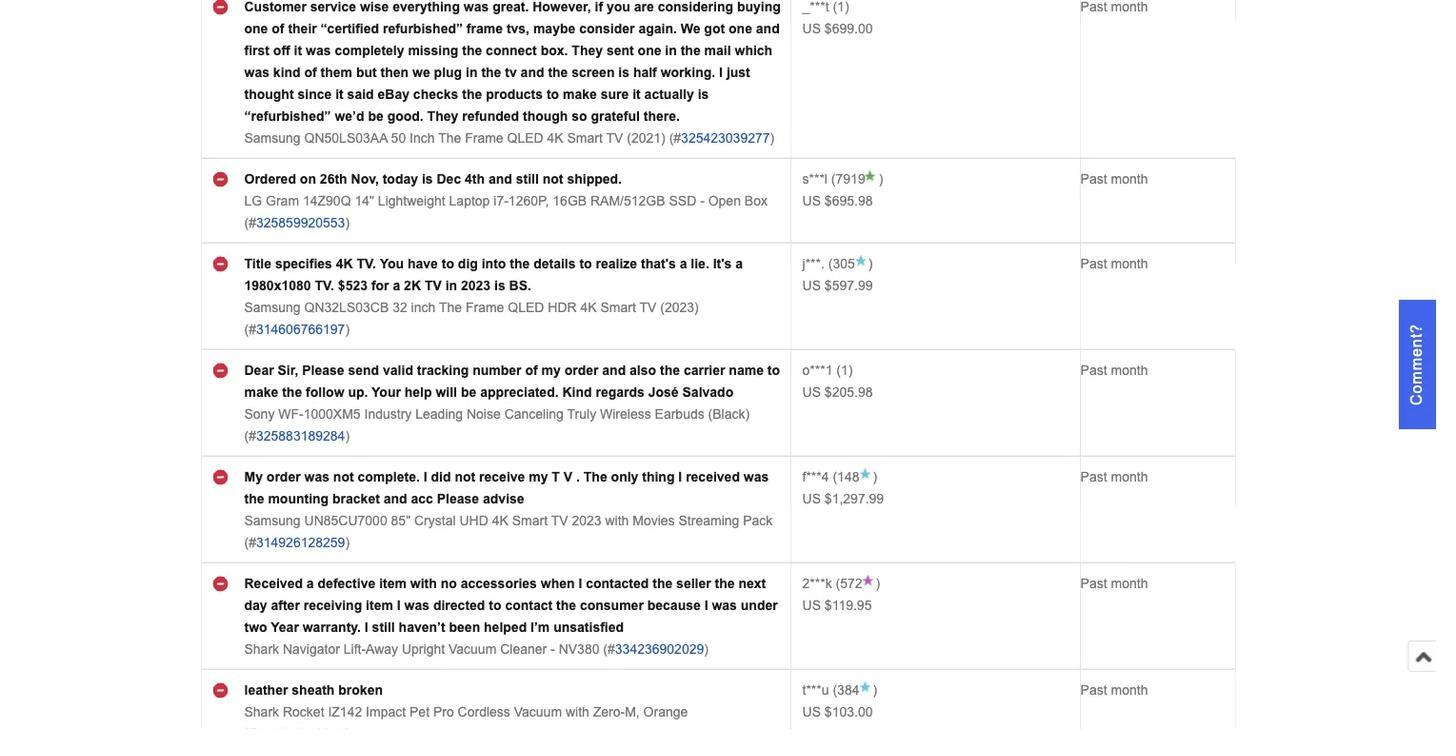 Task type: locate. For each thing, give the bounding box(es) containing it.
samsung inside customer service wise everything was great. however, if you are considering buying one of their "certified refurbished" frame tvs, maybe consider again. we got one and first off it was completely missing the connect box. they sent one in the mail which was kind of them but then we plug in the tv and the screen is half working. i just thought since it said ebay checks the products to make sure it actually is "refurbished" we'd be good. they refunded though so grateful there. samsung qn50ls03aa 50 inch the frame qled 4k smart tv (2021) (# 325423039277 )
[[244, 131, 301, 145]]

2 horizontal spatial one
[[729, 21, 752, 36]]

tv
[[505, 65, 517, 80]]

2 vertical spatial in
[[445, 278, 457, 293]]

smart inside customer service wise everything was great. however, if you are considering buying one of their "certified refurbished" frame tvs, maybe consider again. we got one and first off it was completely missing the connect box. they sent one in the mail which was kind of them but then we plug in the tv and the screen is half working. i just thought since it said ebay checks the products to make sure it actually is "refurbished" we'd be good. they refunded though so grateful there. samsung qn50ls03aa 50 inch the frame qled 4k smart tv (2021) (# 325423039277 )
[[567, 131, 603, 145]]

(#
[[669, 131, 681, 145], [244, 215, 256, 230], [244, 322, 256, 337], [244, 429, 256, 444], [244, 535, 256, 550], [603, 642, 615, 657], [244, 727, 256, 730]]

past month element for $597.99
[[1081, 256, 1148, 271]]

my
[[541, 363, 561, 378], [529, 470, 548, 484]]

4k
[[547, 131, 563, 145], [336, 256, 353, 271], [580, 300, 597, 315], [492, 514, 508, 528]]

us $103.00
[[802, 705, 873, 720]]

salvado
[[682, 385, 734, 400]]

5 past month from the top
[[1081, 576, 1148, 591]]

samsung inside samsung qn32ls03cb 32 inch the frame qled hdr 4k smart tv (2023) (#
[[244, 300, 301, 315]]

1 horizontal spatial still
[[516, 172, 539, 186]]

order inside my order was not complete.  i did not receive my t v . the only thing  i received was the mounting bracket and acc   please advise
[[267, 470, 301, 484]]

title specifies 4k tv.  you have to dig into the details to realize that's a lie.  it's a 1980x1080 tv.  $523 for a 2k tv in 2023 is bs. element
[[244, 256, 743, 293]]

frame
[[465, 131, 503, 145], [466, 300, 504, 315]]

lightweight
[[378, 194, 445, 208]]

be inside dear sir,  please send  valid tracking number of my order and also the carrier name to make the follow up. your help will be appreciated. kind regards josé salvado
[[461, 385, 476, 400]]

the up because on the left
[[653, 576, 673, 591]]

tv inside samsung qn32ls03cb 32 inch the frame qled hdr 4k smart tv (2023) (#
[[640, 300, 657, 315]]

leather
[[244, 683, 288, 698]]

1 horizontal spatial -
[[700, 194, 705, 208]]

feedback left by buyer. element for us $205.98
[[802, 363, 833, 378]]

please up follow
[[302, 363, 344, 378]]

name
[[729, 363, 764, 378]]

frame down refunded
[[465, 131, 503, 145]]

6 feedback left by buyer. element from the top
[[802, 576, 832, 591]]

4 past month from the top
[[1081, 470, 1148, 484]]

inch
[[410, 131, 435, 145]]

one up "half"
[[638, 43, 661, 58]]

past month element
[[1081, 0, 1148, 14], [1081, 172, 1148, 186], [1081, 256, 1148, 271], [1081, 363, 1148, 378], [1081, 470, 1148, 484], [1081, 576, 1148, 591], [1081, 683, 1148, 698]]

to down accessories
[[489, 598, 501, 613]]

it right the off
[[294, 43, 302, 58]]

my inside dear sir,  please send  valid tracking number of my order and also the carrier name to make the follow up. your help will be appreciated. kind regards josé salvado
[[541, 363, 561, 378]]

4 month from the top
[[1111, 470, 1148, 484]]

feedback left by buyer. element left 305
[[802, 256, 825, 271]]

1 vertical spatial still
[[372, 620, 395, 635]]

feedback left by buyer. element for us $1,297.99
[[802, 470, 829, 484]]

make up sony
[[244, 385, 278, 400]]

with inside samsung un85cu7000 85" crystal uhd 4k smart tv 2023 with movies streaming pack (#
[[605, 514, 629, 528]]

1 horizontal spatial it
[[335, 87, 344, 102]]

0 horizontal spatial in
[[445, 278, 457, 293]]

samsung down "refurbished"
[[244, 131, 301, 145]]

tv right 2k
[[425, 278, 442, 293]]

1 vertical spatial they
[[427, 109, 458, 124]]

box
[[745, 194, 768, 208]]

you
[[380, 256, 404, 271]]

0 vertical spatial 2023
[[461, 278, 491, 293]]

0 vertical spatial item
[[379, 576, 407, 591]]

with left movies
[[605, 514, 629, 528]]

( for 305
[[828, 256, 833, 271]]

still up the 1260p,
[[516, 172, 539, 186]]

connect
[[486, 43, 537, 58]]

2 past month element from the top
[[1081, 172, 1148, 186]]

( for 7919
[[831, 172, 836, 186]]

with left zero-
[[566, 705, 589, 720]]

sheath
[[292, 683, 335, 698]]

2023 down "dig"
[[461, 278, 491, 293]]

6 us from the top
[[802, 598, 821, 613]]

4 us from the top
[[802, 385, 821, 400]]

tv. left $523
[[315, 278, 334, 293]]

tv. left you at the left top of page
[[357, 256, 376, 271]]

feedback left by buyer. element for us $695.98
[[802, 172, 828, 186]]

i inside customer service wise everything was great. however, if you are considering buying one of their "certified refurbished" frame tvs, maybe consider again. we got one and first off it was completely missing the connect box. they sent one in the mail which was kind of them but then we plug in the tv and the screen is half working. i just thought since it said ebay checks the products to make sure it actually is "refurbished" we'd be good. they refunded though so grateful there. samsung qn50ls03aa 50 inch the frame qled 4k smart tv (2021) (# 325423039277 )
[[719, 65, 723, 80]]

item
[[379, 576, 407, 591], [366, 598, 393, 613]]

1 samsung from the top
[[244, 131, 301, 145]]

1 horizontal spatial not
[[455, 470, 475, 484]]

frame inside customer service wise everything was great. however, if you are considering buying one of their "certified refurbished" frame tvs, maybe consider again. we got one and first off it was completely missing the connect box. they sent one in the mail which was kind of them but then we plug in the tv and the screen is half working. i just thought since it said ebay checks the products to make sure it actually is "refurbished" we'd be good. they refunded though so grateful there. samsung qn50ls03aa 50 inch the frame qled 4k smart tv (2021) (# 325423039277 )
[[465, 131, 503, 145]]

2 shark from the top
[[244, 705, 279, 720]]

) inside received a defective item with no accessories when i contacted the seller the next day after receiving item i was directed to contact the consumer because i was under two year warranty. i still haven't been helped i'm unsatisfied shark navigator lift-away upright vacuum cleaner - nv380 (# 334236902029 )
[[704, 642, 708, 657]]

feedback left by buyer. element up us $103.00 at the bottom
[[802, 683, 829, 698]]

0 vertical spatial please
[[302, 363, 344, 378]]

2 horizontal spatial with
[[605, 514, 629, 528]]

to up though
[[547, 87, 559, 102]]

1 vertical spatial of
[[304, 65, 317, 80]]

1 vertical spatial make
[[244, 385, 278, 400]]

2 vertical spatial with
[[566, 705, 589, 720]]

1 horizontal spatial vacuum
[[514, 705, 562, 720]]

0 horizontal spatial vacuum
[[449, 642, 496, 657]]

hdr
[[548, 300, 577, 315]]

us $1,297.99
[[802, 492, 884, 506]]

us for us $103.00
[[802, 705, 821, 720]]

2 feedback left by buyer. element from the top
[[802, 172, 828, 186]]

half
[[633, 65, 657, 80]]

was left under
[[712, 598, 737, 613]]

2 frame from the top
[[466, 300, 504, 315]]

$523
[[338, 278, 368, 293]]

if
[[595, 0, 603, 14]]

0 horizontal spatial 2023
[[461, 278, 491, 293]]

3 past month element from the top
[[1081, 256, 1148, 271]]

tv inside title specifies 4k tv.  you have to dig into the details to realize that's a lie.  it's a 1980x1080 tv.  $523 for a 2k tv in 2023 is bs.
[[425, 278, 442, 293]]

1 horizontal spatial they
[[572, 43, 603, 58]]

1 horizontal spatial of
[[304, 65, 317, 80]]

smart down realize
[[600, 300, 636, 315]]

0 vertical spatial in
[[665, 43, 677, 58]]

1 vertical spatial please
[[437, 492, 479, 506]]

with left no
[[410, 576, 437, 591]]

1 vertical spatial vacuum
[[514, 705, 562, 720]]

1 horizontal spatial make
[[563, 87, 597, 102]]

.
[[576, 470, 580, 484]]

0 horizontal spatial order
[[267, 470, 301, 484]]

earbuds
[[655, 407, 704, 422]]

1 vertical spatial with
[[410, 576, 437, 591]]

0 vertical spatial make
[[563, 87, 597, 102]]

148
[[837, 470, 859, 484]]

feedback left by buyer. element up us $695.98
[[802, 172, 828, 186]]

0 vertical spatial the
[[438, 131, 461, 145]]

the
[[438, 131, 461, 145], [439, 300, 462, 315], [584, 470, 607, 484]]

)
[[770, 131, 774, 145], [879, 172, 883, 186], [345, 215, 350, 230], [868, 256, 873, 271], [345, 322, 350, 337], [848, 363, 853, 378], [345, 429, 350, 444], [873, 470, 877, 484], [345, 535, 350, 550], [876, 576, 880, 591], [704, 642, 708, 657], [873, 683, 877, 698]]

1 horizontal spatial order
[[564, 363, 598, 378]]

the down box.
[[548, 65, 568, 80]]

tv inside samsung un85cu7000 85" crystal uhd 4k smart tv 2023 with movies streaming pack (#
[[551, 514, 568, 528]]

a up the receiving
[[307, 576, 314, 591]]

o***1 ( 1 ) us $205.98
[[802, 363, 873, 400]]

4k inside samsung qn32ls03cb 32 inch the frame qled hdr 4k smart tv (2023) (#
[[580, 300, 597, 315]]

month
[[1111, 172, 1148, 186], [1111, 256, 1148, 271], [1111, 363, 1148, 378], [1111, 470, 1148, 484], [1111, 576, 1148, 591], [1111, 683, 1148, 698]]

qn32ls03cb
[[304, 300, 389, 315]]

16gb
[[553, 194, 587, 208]]

in right plug
[[466, 65, 478, 80]]

we
[[681, 21, 700, 36]]

shark inside received a defective item with no accessories when i contacted the seller the next day after receiving item i was directed to contact the consumer because i was under two year warranty. i still haven't been helped i'm unsatisfied shark navigator lift-away upright vacuum cleaner - nv380 (# 334236902029 )
[[244, 642, 279, 657]]

0 horizontal spatial please
[[302, 363, 344, 378]]

maybe
[[533, 21, 575, 36]]

feedback left by buyer. element for us $119.95
[[802, 576, 832, 591]]

in inside title specifies 4k tv.  you have to dig into the details to realize that's a lie.  it's a 1980x1080 tv.  $523 for a 2k tv in 2023 is bs.
[[445, 278, 457, 293]]

5 us from the top
[[802, 492, 821, 506]]

past month for $695.98
[[1081, 172, 1148, 186]]

(# down there.
[[669, 131, 681, 145]]

month for us $1,297.99
[[1111, 470, 1148, 484]]

1 horizontal spatial with
[[566, 705, 589, 720]]

dec
[[437, 172, 461, 186]]

be right we'd
[[368, 109, 384, 124]]

314606766197 )
[[256, 322, 350, 337]]

past month for $103.00
[[1081, 683, 1148, 698]]

us for us $699.00
[[802, 21, 821, 36]]

4k up $523
[[336, 256, 353, 271]]

it right sure
[[633, 87, 641, 102]]

samsung inside samsung un85cu7000 85" crystal uhd 4k smart tv 2023 with movies streaming pack (#
[[244, 514, 301, 528]]

and right the tv
[[521, 65, 544, 80]]

into
[[482, 256, 506, 271]]

7 feedback left by buyer. element from the top
[[802, 683, 829, 698]]

1 frame from the top
[[465, 131, 503, 145]]

considering
[[658, 0, 733, 14]]

1 horizontal spatial 2023
[[572, 514, 602, 528]]

( 305
[[825, 256, 855, 271]]

not up 16gb
[[543, 172, 563, 186]]

4 past from the top
[[1081, 470, 1107, 484]]

0 vertical spatial my
[[541, 363, 561, 378]]

great.
[[493, 0, 529, 14]]

(# down lg
[[244, 215, 256, 230]]

7 us from the top
[[802, 705, 821, 720]]

past for us $103.00
[[1081, 683, 1107, 698]]

314606766197 link
[[256, 322, 345, 337]]

1 shark from the top
[[244, 642, 279, 657]]

shark inside shark rocket iz142 impact pet pro cordless vacuum with zero-m, orange (#
[[244, 705, 279, 720]]

5 feedback left by buyer. element from the top
[[802, 470, 829, 484]]

1 horizontal spatial be
[[461, 385, 476, 400]]

(# up received
[[244, 535, 256, 550]]

3 month from the top
[[1111, 363, 1148, 378]]

0 horizontal spatial with
[[410, 576, 437, 591]]

the down my
[[244, 492, 264, 506]]

1 vertical spatial my
[[529, 470, 548, 484]]

325423039277 link
[[681, 131, 770, 145]]

broken
[[338, 683, 383, 698]]

we
[[412, 65, 430, 80]]

and down "buying"
[[756, 21, 780, 36]]

( right j***.
[[828, 256, 833, 271]]

of down customer
[[272, 21, 284, 36]]

5 past from the top
[[1081, 576, 1107, 591]]

consider
[[579, 21, 635, 36]]

past for us $119.95
[[1081, 576, 1107, 591]]

samsung down mounting
[[244, 514, 301, 528]]

that's
[[641, 256, 676, 271]]

5 month from the top
[[1111, 576, 1148, 591]]

feedback left by buyer. element containing t***u
[[802, 683, 829, 698]]

( right the 2***k at right bottom
[[836, 576, 840, 591]]

1 horizontal spatial tv.
[[357, 256, 376, 271]]

1 vertical spatial samsung
[[244, 300, 301, 315]]

0 horizontal spatial they
[[427, 109, 458, 124]]

3 feedback left by buyer. element from the top
[[802, 256, 825, 271]]

0 vertical spatial of
[[272, 21, 284, 36]]

- left nv380
[[551, 642, 555, 657]]

crystal
[[414, 514, 456, 528]]

under
[[741, 598, 778, 613]]

1 vertical spatial 2023
[[572, 514, 602, 528]]

314926128259 )
[[256, 535, 350, 550]]

year
[[271, 620, 299, 635]]

feedback left by buyer. element up us $699.00
[[802, 0, 829, 14]]

feedback left by buyer. element for us $597.99
[[802, 256, 825, 271]]

us down o***1
[[802, 385, 821, 400]]

1 vertical spatial in
[[466, 65, 478, 80]]

1 feedback left by buyer. element from the top
[[802, 0, 829, 14]]

( 7919
[[828, 172, 865, 186]]

( right s***l
[[831, 172, 836, 186]]

1 vertical spatial qled
[[508, 300, 544, 315]]

( for 148
[[833, 470, 837, 484]]

order inside dear sir,  please send  valid tracking number of my order and also the carrier name to make the follow up. your help will be appreciated. kind regards josé salvado
[[564, 363, 598, 378]]

it left the said
[[335, 87, 344, 102]]

us $597.99
[[802, 278, 873, 293]]

feedback left by buyer. element up us $119.95
[[802, 576, 832, 591]]

smart
[[567, 131, 603, 145], [600, 300, 636, 315], [512, 514, 548, 528]]

is down working.
[[698, 87, 709, 102]]

0 vertical spatial they
[[572, 43, 603, 58]]

( for 572
[[836, 576, 840, 591]]

us down the 2***k at right bottom
[[802, 598, 821, 613]]

a left 2k
[[393, 278, 400, 293]]

of inside dear sir,  please send  valid tracking number of my order and also the carrier name to make the follow up. your help will be appreciated. kind regards josé salvado
[[525, 363, 538, 378]]

2 horizontal spatial it
[[633, 87, 641, 102]]

2 past from the top
[[1081, 256, 1107, 271]]

1 past month element from the top
[[1081, 0, 1148, 14]]

(# up dear
[[244, 322, 256, 337]]

1 vertical spatial smart
[[600, 300, 636, 315]]

0 horizontal spatial be
[[368, 109, 384, 124]]

2 past month from the top
[[1081, 256, 1148, 271]]

again.
[[638, 21, 677, 36]]

7919
[[836, 172, 865, 186]]

(# down sony
[[244, 429, 256, 444]]

1 vertical spatial order
[[267, 470, 301, 484]]

and up regards
[[602, 363, 626, 378]]

appreciated.
[[480, 385, 559, 400]]

4 feedback left by buyer. element from the top
[[802, 363, 833, 378]]

consumer
[[580, 598, 644, 613]]

industry
[[364, 407, 412, 422]]

0 vertical spatial order
[[564, 363, 598, 378]]

smart down so
[[567, 131, 603, 145]]

my order was not complete.  i did not receive my t v . the only thing  i received was the mounting bracket and acc   please advise element
[[244, 470, 769, 506]]

1 vertical spatial the
[[439, 300, 462, 315]]

dear sir,  please send  valid tracking number of my order and also the carrier name to make the follow up. your help will be appreciated. kind regards josé salvado
[[244, 363, 780, 400]]

the up bs.
[[510, 256, 530, 271]]

please inside my order was not complete.  i did not receive my t v . the only thing  i received was the mounting bracket and acc   please advise
[[437, 492, 479, 506]]

after
[[271, 598, 300, 613]]

$1,297.99
[[825, 492, 884, 506]]

and inside my order was not complete.  i did not receive my t v . the only thing  i received was the mounting bracket and acc   please advise
[[384, 492, 407, 506]]

a right it's
[[735, 256, 743, 271]]

be right will
[[461, 385, 476, 400]]

the inside my order was not complete.  i did not receive my t v . the only thing  i received was the mounting bracket and acc   please advise
[[244, 492, 264, 506]]

2 vertical spatial smart
[[512, 514, 548, 528]]

past month element for $1,297.99
[[1081, 470, 1148, 484]]

of up the since on the top
[[304, 65, 317, 80]]

0 vertical spatial vacuum
[[449, 642, 496, 657]]

one up which
[[729, 21, 752, 36]]

0 vertical spatial samsung
[[244, 131, 301, 145]]

( right o***1
[[836, 363, 841, 378]]

( right the t***u
[[833, 683, 837, 698]]

4k inside samsung un85cu7000 85" crystal uhd 4k smart tv 2023 with movies streaming pack (#
[[492, 514, 508, 528]]

0 vertical spatial tv.
[[357, 256, 376, 271]]

and inside dear sir,  please send  valid tracking number of my order and also the carrier name to make the follow up. your help will be appreciated. kind regards josé salvado
[[602, 363, 626, 378]]

number
[[473, 363, 521, 378]]

2 month from the top
[[1111, 256, 1148, 271]]

0 vertical spatial with
[[605, 514, 629, 528]]

in
[[665, 43, 677, 58], [466, 65, 478, 80], [445, 278, 457, 293]]

feedback left by buyer. element containing o***1
[[802, 363, 833, 378]]

in down again.
[[665, 43, 677, 58]]

lg
[[244, 194, 262, 208]]

v
[[564, 470, 573, 484]]

impact
[[366, 705, 406, 720]]

0 horizontal spatial tv.
[[315, 278, 334, 293]]

feedback left by buyer. element containing f***4
[[802, 470, 829, 484]]

1 horizontal spatial please
[[437, 492, 479, 506]]

shark down leather
[[244, 705, 279, 720]]

1 horizontal spatial one
[[638, 43, 661, 58]]

feedback left by buyer. element for us $103.00
[[802, 683, 829, 698]]

please up uhd
[[437, 492, 479, 506]]

0 horizontal spatial make
[[244, 385, 278, 400]]

0 vertical spatial be
[[368, 109, 384, 124]]

( right f***4
[[833, 470, 837, 484]]

screen
[[572, 65, 615, 80]]

6 month from the top
[[1111, 683, 1148, 698]]

they up screen
[[572, 43, 603, 58]]

iz142
[[328, 705, 362, 720]]

) inside o***1 ( 1 ) us $205.98
[[848, 363, 853, 378]]

qled down bs.
[[508, 300, 544, 315]]

us left $699.00
[[802, 21, 821, 36]]

1 vertical spatial shark
[[244, 705, 279, 720]]

1 vertical spatial frame
[[466, 300, 504, 315]]

the down we
[[681, 43, 701, 58]]

ordered on 26th nov, today is dec 4th and still not shipped.
[[244, 172, 622, 186]]

2023 down .
[[572, 514, 602, 528]]

feedback left by buyer. element left 148
[[802, 470, 829, 484]]

feedback left by buyer. element left 1
[[802, 363, 833, 378]]

1 us from the top
[[802, 21, 821, 36]]

on
[[300, 172, 316, 186]]

past month element for $119.95
[[1081, 576, 1148, 591]]

my left t
[[529, 470, 548, 484]]

leather sheath broken
[[244, 683, 383, 698]]

j***.
[[802, 256, 825, 271]]

vacuum inside received a defective item with no accessories when i contacted the seller the next day after receiving item i was directed to contact the consumer because i was under two year warranty. i still haven't been helped i'm unsatisfied shark navigator lift-away upright vacuum cleaner - nv380 (# 334236902029 )
[[449, 642, 496, 657]]

0 vertical spatial frame
[[465, 131, 503, 145]]

not right did
[[455, 470, 475, 484]]

6 past from the top
[[1081, 683, 1107, 698]]

feedback left by buyer. element containing j***.
[[802, 256, 825, 271]]

$119.95
[[825, 598, 872, 613]]

0 horizontal spatial -
[[551, 642, 555, 657]]

( for 384
[[833, 683, 837, 698]]

shark rocket iz142 impact pet pro cordless vacuum with zero-m, orange (#
[[244, 705, 688, 730]]

0 horizontal spatial it
[[294, 43, 302, 58]]

(# down unsatisfied
[[603, 642, 615, 657]]

3 samsung from the top
[[244, 514, 301, 528]]

feedback left by buyer. element containing 2***k
[[802, 576, 832, 591]]

us for us $695.98
[[802, 194, 821, 208]]

samsung down 1980x1080
[[244, 300, 301, 315]]

smart down the advise
[[512, 514, 548, 528]]

past for us $695.98
[[1081, 172, 1107, 186]]

0 horizontal spatial not
[[333, 470, 354, 484]]

1 past from the top
[[1081, 172, 1107, 186]]

us down f***4
[[802, 492, 821, 506]]

1 vertical spatial -
[[551, 642, 555, 657]]

3 past month from the top
[[1081, 363, 1148, 378]]

5 past month element from the top
[[1081, 470, 1148, 484]]

0 vertical spatial smart
[[567, 131, 603, 145]]

feedback left by buyer. element
[[802, 0, 829, 14], [802, 172, 828, 186], [802, 256, 825, 271], [802, 363, 833, 378], [802, 470, 829, 484], [802, 576, 832, 591], [802, 683, 829, 698]]

$597.99
[[825, 278, 873, 293]]

2 us from the top
[[802, 194, 821, 208]]

regards
[[596, 385, 645, 400]]

accessories
[[461, 576, 537, 591]]

0 vertical spatial qled
[[507, 131, 543, 145]]

0 horizontal spatial still
[[372, 620, 395, 635]]

1 vertical spatial be
[[461, 385, 476, 400]]

with inside received a defective item with no accessories when i contacted the seller the next day after receiving item i was directed to contact the consumer because i was under two year warranty. i still haven't been helped i'm unsatisfied shark navigator lift-away upright vacuum cleaner - nv380 (# 334236902029 )
[[410, 576, 437, 591]]

please inside dear sir,  please send  valid tracking number of my order and also the carrier name to make the follow up. your help will be appreciated. kind regards josé salvado
[[302, 363, 344, 378]]

received
[[244, 576, 303, 591]]

away
[[366, 642, 398, 657]]

4k inside customer service wise everything was great. however, if you are considering buying one of their "certified refurbished" frame tvs, maybe consider again. we got one and first off it was completely missing the connect box. they sent one in the mail which was kind of them but then we plug in the tv and the screen is half working. i just thought since it said ebay checks the products to make sure it actually is "refurbished" we'd be good. they refunded though so grateful there. samsung qn50ls03aa 50 inch the frame qled 4k smart tv (2021) (# 325423039277 )
[[547, 131, 563, 145]]

and up the 85"
[[384, 492, 407, 506]]

order up kind
[[564, 363, 598, 378]]

4 past month element from the top
[[1081, 363, 1148, 378]]

pro
[[433, 705, 454, 720]]

customer service wise everything was great. however, if you are considering buying one of their "certified refurbished" frame tvs, maybe consider again. we got one and first off it was completely missing the connect box. they sent one in the mail which was kind of them but then we plug in the tv and the screen is half working. i just thought since it said ebay checks the products to make sure it actually is "refurbished" we'd be good. they refunded though so grateful there. samsung qn50ls03aa 50 inch the frame qled 4k smart tv (2021) (# 325423039277 )
[[244, 0, 781, 145]]

us for us $597.99
[[802, 278, 821, 293]]

feedback left by buyer. element containing s***l
[[802, 172, 828, 186]]

be
[[368, 109, 384, 124], [461, 385, 476, 400]]

working.
[[661, 65, 715, 80]]

- right ssd
[[700, 194, 705, 208]]

4k inside title specifies 4k tv.  you have to dig into the details to realize that's a lie.  it's a 1980x1080 tv.  $523 for a 2k tv in 2023 is bs.
[[336, 256, 353, 271]]

ebay
[[378, 87, 409, 102]]

us down the t***u
[[802, 705, 821, 720]]

i up lift-
[[365, 620, 368, 635]]

2 vertical spatial of
[[525, 363, 538, 378]]

7 past month element from the top
[[1081, 683, 1148, 698]]

acc
[[411, 492, 433, 506]]

item right defective
[[379, 576, 407, 591]]

i left just
[[719, 65, 723, 80]]

0 vertical spatial -
[[700, 194, 705, 208]]

1 past month from the top
[[1081, 172, 1148, 186]]

2 vertical spatial the
[[584, 470, 607, 484]]

next
[[739, 576, 766, 591]]

- inside "lg gram 14z90q 14" lightweight laptop i7-1260p, 16gb ram/512gb ssd - open box (#"
[[700, 194, 705, 208]]

please
[[302, 363, 344, 378], [437, 492, 479, 506]]

the up josé
[[660, 363, 680, 378]]

6 past month element from the top
[[1081, 576, 1148, 591]]

of up appreciated.
[[525, 363, 538, 378]]

1 month from the top
[[1111, 172, 1148, 186]]

6 past month from the top
[[1081, 683, 1148, 698]]

2 horizontal spatial in
[[665, 43, 677, 58]]

the inside customer service wise everything was great. however, if you are considering buying one of their "certified refurbished" frame tvs, maybe consider again. we got one and first off it was completely missing the connect box. they sent one in the mail which was kind of them but then we plug in the tv and the screen is half working. i just thought since it said ebay checks the products to make sure it actually is "refurbished" we'd be good. they refunded though so grateful there. samsung qn50ls03aa 50 inch the frame qled 4k smart tv (2021) (# 325423039277 )
[[438, 131, 461, 145]]

leading
[[415, 407, 463, 422]]

2 horizontal spatial of
[[525, 363, 538, 378]]

us $699.00
[[802, 21, 873, 36]]

2 vertical spatial samsung
[[244, 514, 301, 528]]

past for us $597.99
[[1081, 256, 1107, 271]]

2 samsung from the top
[[244, 300, 301, 315]]

0 vertical spatial shark
[[244, 642, 279, 657]]

unsatisfied
[[554, 620, 624, 635]]

3 us from the top
[[802, 278, 821, 293]]

make inside dear sir,  please send  valid tracking number of my order and also the carrier name to make the follow up. your help will be appreciated. kind regards josé salvado
[[244, 385, 278, 400]]



Task type: vqa. For each thing, say whether or not it's contained in the screenshot.


Task type: describe. For each thing, give the bounding box(es) containing it.
qled inside customer service wise everything was great. however, if you are considering buying one of their "certified refurbished" frame tvs, maybe consider again. we got one and first off it was completely missing the connect box. they sent one in the mail which was kind of them but then we plug in the tv and the screen is half working. i just thought since it said ebay checks the products to make sure it actually is "refurbished" we'd be good. they refunded though so grateful there. samsung qn50ls03aa 50 inch the frame qled 4k smart tv (2021) (# 325423039277 )
[[507, 131, 543, 145]]

1 horizontal spatial in
[[466, 65, 478, 80]]

will
[[436, 385, 457, 400]]

samsung for specifies
[[244, 300, 301, 315]]

the inside samsung qn32ls03cb 32 inch the frame qled hdr 4k smart tv (2023) (#
[[439, 300, 462, 315]]

streaming
[[679, 514, 739, 528]]

ram/512gb
[[590, 194, 665, 208]]

past month for $597.99
[[1081, 256, 1148, 271]]

0 horizontal spatial of
[[272, 21, 284, 36]]

to inside customer service wise everything was great. however, if you are considering buying one of their "certified refurbished" frame tvs, maybe consider again. we got one and first off it was completely missing the connect box. they sent one in the mail which was kind of them but then we plug in the tv and the screen is half working. i just thought since it said ebay checks the products to make sure it actually is "refurbished" we'd be good. they refunded though so grateful there. samsung qn50ls03aa 50 inch the frame qled 4k smart tv (2021) (# 325423039277 )
[[547, 87, 559, 102]]

past month element for $695.98
[[1081, 172, 1148, 186]]

i up haven't
[[397, 598, 401, 613]]

314926128259
[[256, 535, 345, 550]]

the inside my order was not complete.  i did not receive my t v . the only thing  i received was the mounting bracket and acc   please advise
[[584, 470, 607, 484]]

2023 inside title specifies 4k tv.  you have to dig into the details to realize that's a lie.  it's a 1980x1080 tv.  $523 for a 2k tv in 2023 is bs.
[[461, 278, 491, 293]]

was down first
[[244, 65, 269, 80]]

the left 'next'
[[715, 576, 735, 591]]

kind
[[273, 65, 301, 80]]

was right received
[[744, 470, 769, 484]]

complete.
[[358, 470, 420, 484]]

lg gram 14z90q 14" lightweight laptop i7-1260p, 16gb ram/512gb ssd - open box (#
[[244, 194, 768, 230]]

( 572
[[832, 576, 862, 591]]

14z90q
[[303, 194, 351, 208]]

received a defective item with no accessories when i contacted the seller the next day after receiving item i was directed to contact the consumer because i was under two year warranty. i still haven't been helped i'm unsatisfied element
[[244, 576, 778, 635]]

(# inside customer service wise everything was great. however, if you are considering buying one of their "certified refurbished" frame tvs, maybe consider again. we got one and first off it was completely missing the connect box. they sent one in the mail which was kind of them but then we plug in the tv and the screen is half working. i just thought since it said ebay checks the products to make sure it actually is "refurbished" we'd be good. they refunded though so grateful there. samsung qn50ls03aa 50 inch the frame qled 4k smart tv (2021) (# 325423039277 )
[[669, 131, 681, 145]]

there.
[[644, 109, 680, 124]]

customer service wise everything was great. however, if you are considering buying one of their "certified refurbished" frame tvs, maybe consider again. we got one and first off it was completely missing the connect box. they sent one in the mail which was kind of them but then we plug in the tv and the screen is half working. i just thought since it said ebay checks the products to make sure it actually is "refurbished" we'd be good. they refunded though so grateful there. element
[[244, 0, 781, 124]]

to inside dear sir,  please send  valid tracking number of my order and also the carrier name to make the follow up. your help will be appreciated. kind regards josé salvado
[[767, 363, 780, 378]]

haven't
[[399, 620, 445, 635]]

sony wf-1000xm5 industry leading noise canceling truly wireless earbuds (black) (#
[[244, 407, 750, 444]]

the left the tv
[[481, 65, 501, 80]]

truly
[[567, 407, 596, 422]]

samsung for order
[[244, 514, 301, 528]]

$103.00
[[825, 705, 873, 720]]

i7-
[[494, 194, 508, 208]]

cleaner
[[500, 642, 547, 657]]

comment? link
[[1399, 300, 1437, 429]]

vacuum inside shark rocket iz142 impact pet pro cordless vacuum with zero-m, orange (#
[[514, 705, 562, 720]]

noise
[[467, 407, 501, 422]]

and up i7-
[[489, 172, 512, 186]]

ordered on 26th nov, today is dec 4th and still not shipped. element
[[244, 172, 622, 186]]

(# inside samsung un85cu7000 85" crystal uhd 4k smart tv 2023 with movies streaming pack (#
[[244, 535, 256, 550]]

thing
[[642, 470, 675, 484]]

is inside title specifies 4k tv.  you have to dig into the details to realize that's a lie.  it's a 1980x1080 tv.  $523 for a 2k tv in 2023 is bs.
[[494, 278, 505, 293]]

i right when
[[578, 576, 582, 591]]

was up frame
[[464, 0, 489, 14]]

we'd
[[335, 109, 364, 124]]

tv inside customer service wise everything was great. however, if you are considering buying one of their "certified refurbished" frame tvs, maybe consider again. we got one and first off it was completely missing the connect box. they sent one in the mail which was kind of them but then we plug in the tv and the screen is half working. i just thought since it said ebay checks the products to make sure it actually is "refurbished" we'd be good. they refunded though so grateful there. samsung qn50ls03aa 50 inch the frame qled 4k smart tv (2021) (# 325423039277 )
[[606, 131, 623, 145]]

325883189284 )
[[256, 429, 350, 444]]

- inside received a defective item with no accessories when i contacted the seller the next day after receiving item i was directed to contact the consumer because i was under two year warranty. i still haven't been helped i'm unsatisfied shark navigator lift-away upright vacuum cleaner - nv380 (# 334236902029 )
[[551, 642, 555, 657]]

is left "half"
[[618, 65, 630, 80]]

(# inside samsung qn32ls03cb 32 inch the frame qled hdr 4k smart tv (2023) (#
[[244, 322, 256, 337]]

past month element for $699.00
[[1081, 0, 1148, 14]]

send
[[348, 363, 379, 378]]

us inside o***1 ( 1 ) us $205.98
[[802, 385, 821, 400]]

upright
[[402, 642, 445, 657]]

the up wf-
[[282, 385, 302, 400]]

with inside shark rocket iz142 impact pet pro cordless vacuum with zero-m, orange (#
[[566, 705, 589, 720]]

1000xm5
[[304, 407, 361, 422]]

was down their at the left of the page
[[306, 43, 331, 58]]

details
[[533, 256, 576, 271]]

0 vertical spatial still
[[516, 172, 539, 186]]

up.
[[348, 385, 368, 400]]

the down frame
[[462, 43, 482, 58]]

t***u
[[802, 683, 829, 698]]

us for us $119.95
[[802, 598, 821, 613]]

samsung qn32ls03cb 32 inch the frame qled hdr 4k smart tv (2023) (#
[[244, 300, 699, 337]]

smart inside samsung qn32ls03cb 32 inch the frame qled hdr 4k smart tv (2023) (#
[[600, 300, 636, 315]]

be inside customer service wise everything was great. however, if you are considering buying one of their "certified refurbished" frame tvs, maybe consider again. we got one and first off it was completely missing the connect box. they sent one in the mail which was kind of them but then we plug in the tv and the screen is half working. i just thought since it said ebay checks the products to make sure it actually is "refurbished" we'd be good. they refunded though so grateful there. samsung qn50ls03aa 50 inch the frame qled 4k smart tv (2021) (# 325423039277 )
[[368, 109, 384, 124]]

service
[[310, 0, 356, 14]]

their
[[288, 21, 317, 36]]

smart inside samsung un85cu7000 85" crystal uhd 4k smart tv 2023 with movies streaming pack (#
[[512, 514, 548, 528]]

qled inside samsung qn32ls03cb 32 inch the frame qled hdr 4k smart tv (2023) (#
[[508, 300, 544, 315]]

to inside received a defective item with no accessories when i contacted the seller the next day after receiving item i was directed to contact the consumer because i was under two year warranty. i still haven't been helped i'm unsatisfied shark navigator lift-away upright vacuum cleaner - nv380 (# 334236902029 )
[[489, 598, 501, 613]]

572
[[840, 576, 862, 591]]

( inside o***1 ( 1 ) us $205.98
[[836, 363, 841, 378]]

1 vertical spatial tv.
[[315, 278, 334, 293]]

(# inside shark rocket iz142 impact pet pro cordless vacuum with zero-m, orange (#
[[244, 727, 256, 730]]

leather sheath broken element
[[244, 683, 383, 698]]

is left 'dec'
[[422, 172, 433, 186]]

feedback left by buyer. element for us $699.00
[[802, 0, 829, 14]]

tvs,
[[507, 21, 530, 36]]

just
[[727, 65, 750, 80]]

when
[[541, 576, 575, 591]]

lie.
[[691, 256, 709, 271]]

day
[[244, 598, 267, 613]]

first
[[244, 43, 269, 58]]

past month element for $103.00
[[1081, 683, 1148, 698]]

305
[[833, 256, 855, 271]]

3 past from the top
[[1081, 363, 1107, 378]]

14"
[[355, 194, 374, 208]]

2 horizontal spatial not
[[543, 172, 563, 186]]

314926128259 link
[[256, 535, 345, 550]]

to left "dig"
[[442, 256, 454, 271]]

384
[[837, 683, 859, 698]]

have
[[408, 256, 438, 271]]

"certified
[[321, 21, 379, 36]]

the up refunded
[[462, 87, 482, 102]]

wf-
[[278, 407, 304, 422]]

325423039277
[[681, 131, 770, 145]]

title
[[244, 256, 271, 271]]

past month for $1,297.99
[[1081, 470, 1148, 484]]

to left realize
[[579, 256, 592, 271]]

sir,
[[278, 363, 298, 378]]

1980x1080
[[244, 278, 311, 293]]

bracket
[[332, 492, 380, 506]]

1 vertical spatial item
[[366, 598, 393, 613]]

was up mounting
[[304, 470, 329, 484]]

past month for $119.95
[[1081, 576, 1148, 591]]

zero-
[[593, 705, 625, 720]]

said
[[347, 87, 374, 102]]

rocket
[[283, 705, 324, 720]]

"refurbished"
[[244, 109, 331, 124]]

dear sir,

please send  valid tracking number of my order and also the carrier name to make the follow up.
your help will be appreciated.
kind regards
josé salvado element
[[244, 363, 780, 400]]

the inside title specifies 4k tv.  you have to dig into the details to realize that's a lie.  it's a 1980x1080 tv.  $523 for a 2k tv in 2023 is bs.
[[510, 256, 530, 271]]

them
[[321, 65, 352, 80]]

make inside customer service wise everything was great. however, if you are considering buying one of their "certified refurbished" frame tvs, maybe consider again. we got one and first off it was completely missing the connect box. they sent one in the mail which was kind of them but then we plug in the tv and the screen is half working. i just thought since it said ebay checks the products to make sure it actually is "refurbished" we'd be good. they refunded though so grateful there. samsung qn50ls03aa 50 inch the frame qled 4k smart tv (2021) (# 325423039277 )
[[563, 87, 597, 102]]

valid
[[383, 363, 413, 378]]

month for us $103.00
[[1111, 683, 1148, 698]]

t
[[552, 470, 560, 484]]

everything
[[392, 0, 460, 14]]

o***1
[[802, 363, 833, 378]]

two
[[244, 620, 267, 635]]

(# inside sony wf-1000xm5 industry leading noise canceling truly wireless earbuds (black) (#
[[244, 429, 256, 444]]

josé
[[648, 385, 679, 400]]

i right thing
[[678, 470, 682, 484]]

carrier
[[684, 363, 725, 378]]

completely
[[335, 43, 404, 58]]

canceling
[[504, 407, 564, 422]]

still inside received a defective item with no accessories when i contacted the seller the next day after receiving item i was directed to contact the consumer because i was under two year warranty. i still haven't been helped i'm unsatisfied shark navigator lift-away upright vacuum cleaner - nv380 (# 334236902029 )
[[372, 620, 395, 635]]

defective
[[318, 576, 375, 591]]

2023 inside samsung un85cu7000 85" crystal uhd 4k smart tv 2023 with movies streaming pack (#
[[572, 514, 602, 528]]

tracking
[[417, 363, 469, 378]]

$695.98
[[825, 194, 873, 208]]

month for us $695.98
[[1111, 172, 1148, 186]]

m,
[[625, 705, 640, 720]]

which
[[735, 43, 773, 58]]

help
[[405, 385, 432, 400]]

a inside received a defective item with no accessories when i contacted the seller the next day after receiving item i was directed to contact the consumer because i was under two year warranty. i still haven't been helped i'm unsatisfied shark navigator lift-away upright vacuum cleaner - nv380 (# 334236902029 )
[[307, 576, 314, 591]]

good.
[[387, 109, 424, 124]]

since
[[298, 87, 332, 102]]

i down the seller
[[704, 598, 708, 613]]

us for us $1,297.99
[[802, 492, 821, 506]]

bs.
[[509, 278, 531, 293]]

month for us $119.95
[[1111, 576, 1148, 591]]

i left did
[[424, 470, 427, 484]]

only
[[611, 470, 638, 484]]

advise
[[483, 492, 524, 506]]

) inside customer service wise everything was great. however, if you are considering buying one of their "certified refurbished" frame tvs, maybe consider again. we got one and first off it was completely missing the connect box. they sent one in the mail which was kind of them but then we plug in the tv and the screen is half working. i just thought since it said ebay checks the products to make sure it actually is "refurbished" we'd be good. they refunded though so grateful there. samsung qn50ls03aa 50 inch the frame qled 4k smart tv (2021) (# 325423039277 )
[[770, 131, 774, 145]]

pack
[[743, 514, 773, 528]]

50
[[391, 131, 406, 145]]

been
[[449, 620, 480, 635]]

past for us $1,297.99
[[1081, 470, 1107, 484]]

though
[[523, 109, 568, 124]]

my inside my order was not complete.  i did not receive my t v . the only thing  i received was the mounting bracket and acc   please advise
[[529, 470, 548, 484]]

month for us $597.99
[[1111, 256, 1148, 271]]

(# inside "lg gram 14z90q 14" lightweight laptop i7-1260p, 16gb ram/512gb ssd - open box (#"
[[244, 215, 256, 230]]

314606766197
[[256, 322, 345, 337]]

nv380
[[559, 642, 599, 657]]

(# inside received a defective item with no accessories when i contacted the seller the next day after receiving item i was directed to contact the consumer because i was under two year warranty. i still haven't been helped i'm unsatisfied shark navigator lift-away upright vacuum cleaner - nv380 (# 334236902029 )
[[603, 642, 615, 657]]

the down when
[[556, 598, 576, 613]]

was up haven't
[[404, 598, 430, 613]]

0 horizontal spatial one
[[244, 21, 268, 36]]

$699.00
[[825, 21, 873, 36]]

however,
[[533, 0, 591, 14]]

a left lie.
[[680, 256, 687, 271]]

frame inside samsung qn32ls03cb 32 inch the frame qled hdr 4k smart tv (2023) (#
[[466, 300, 504, 315]]



